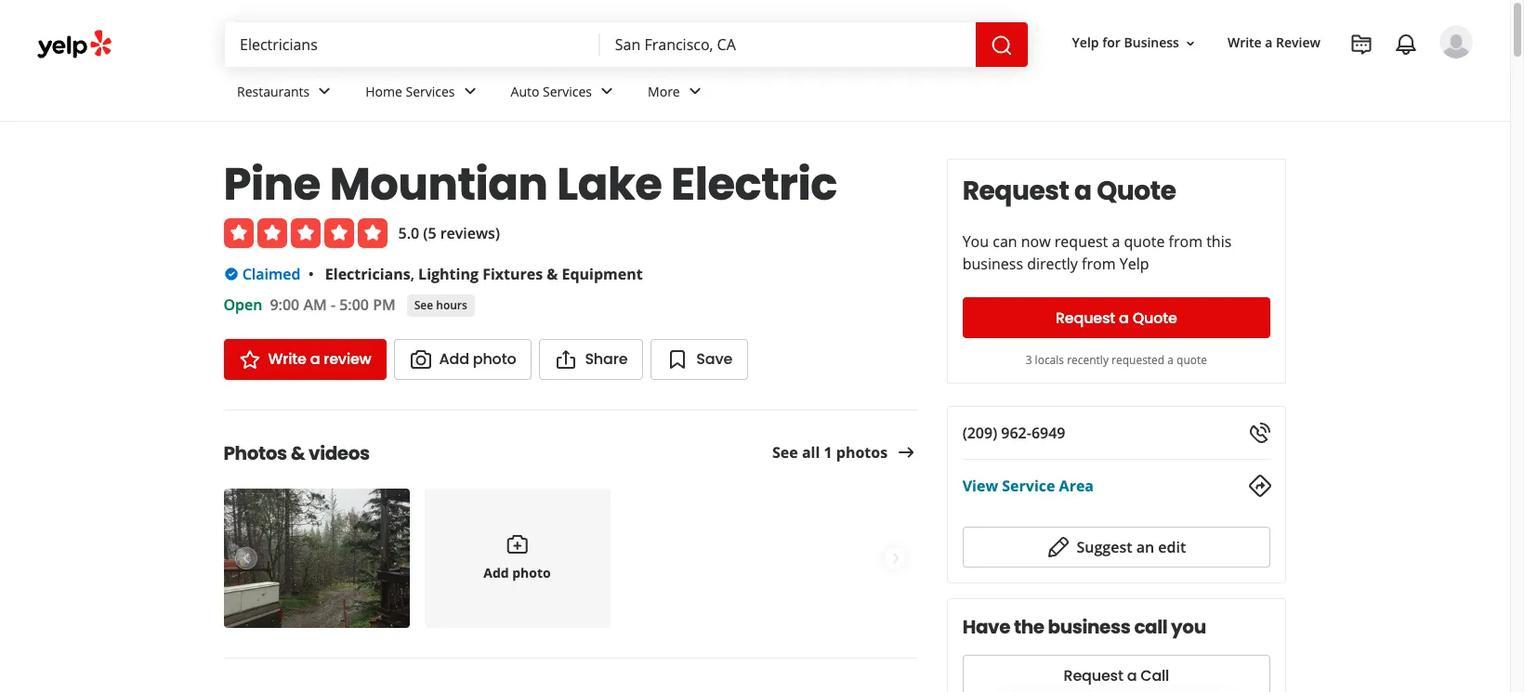 Task type: describe. For each thing, give the bounding box(es) containing it.
have the business call you
[[963, 615, 1207, 641]]

previous image
[[235, 548, 256, 570]]

pm
[[373, 295, 396, 315]]

24 chevron down v2 image for auto services
[[596, 80, 618, 103]]

yelp inside yelp for business button
[[1073, 34, 1099, 52]]

restaurants
[[237, 82, 310, 100]]

(209)
[[963, 423, 998, 443]]

see all 1 photos
[[773, 443, 888, 463]]

now
[[1022, 232, 1052, 252]]

16 claim filled v2 image
[[224, 267, 238, 282]]

write a review
[[268, 349, 372, 370]]

claimed
[[242, 264, 301, 285]]

electricians link
[[325, 264, 411, 285]]

add photo for 24 add photo v2
[[484, 564, 551, 582]]

hours
[[436, 297, 468, 313]]

& inside "photos & videos" element
[[291, 441, 305, 467]]

save button
[[651, 339, 749, 380]]

add for 24 camera v2 icon
[[439, 349, 469, 370]]

24 camera v2 image
[[410, 349, 432, 371]]

-
[[331, 295, 336, 315]]

,
[[411, 264, 415, 285]]

share
[[585, 349, 628, 370]]

quote for requested
[[1178, 352, 1208, 368]]

a inside "element"
[[1266, 34, 1273, 52]]

search image
[[991, 34, 1013, 56]]

write a review link
[[224, 339, 386, 380]]

review
[[1277, 34, 1321, 52]]

view service area
[[963, 476, 1095, 496]]

can
[[994, 232, 1018, 252]]

electric
[[671, 153, 838, 216]]

lake
[[557, 153, 662, 216]]

photo for 24 add photo v2
[[513, 564, 551, 582]]

add photo for 24 camera v2 icon
[[439, 349, 516, 370]]

nolan p. image
[[1440, 25, 1474, 59]]

notifications image
[[1396, 33, 1418, 56]]

electricians , lighting fixtures & equipment
[[325, 264, 643, 285]]

lighting fixtures & equipment link
[[418, 264, 643, 285]]

write a review
[[1228, 34, 1321, 52]]

lighting
[[418, 264, 479, 285]]

more
[[648, 82, 680, 100]]

see hours
[[414, 297, 468, 313]]

have
[[963, 615, 1011, 641]]

request for request a call button
[[1065, 665, 1124, 687]]

business
[[1125, 34, 1180, 52]]

3
[[1027, 352, 1033, 368]]

directly
[[1028, 254, 1079, 274]]

24 add photo v2 image
[[506, 533, 529, 556]]

equipment
[[562, 264, 643, 285]]

photos
[[837, 443, 888, 463]]

services for auto services
[[543, 82, 592, 100]]

24 arrow right v2 image
[[895, 442, 918, 464]]

(209) 962-6949
[[963, 423, 1066, 443]]

0 vertical spatial request a quote
[[963, 173, 1177, 209]]

5.0 (5 reviews)
[[398, 223, 500, 244]]

(5
[[423, 223, 437, 244]]

restaurants link
[[222, 67, 351, 121]]

quote for request
[[1125, 232, 1166, 252]]

fixtures
[[483, 264, 543, 285]]

a inside you can now request a quote from this business directly from yelp
[[1113, 232, 1121, 252]]

you
[[1172, 615, 1207, 641]]

electricians
[[325, 264, 411, 285]]

Near text field
[[615, 34, 961, 55]]

am
[[303, 295, 327, 315]]

next image
[[885, 548, 906, 570]]

0 vertical spatial request
[[963, 173, 1070, 209]]

request a quote button
[[963, 298, 1271, 338]]

6949
[[1032, 423, 1066, 443]]

yelp inside you can now request a quote from this business directly from yelp
[[1121, 254, 1150, 274]]

photo of pine mountian lake electric - groveland, ca, us. image
[[224, 489, 410, 629]]

call
[[1135, 615, 1168, 641]]

see for see hours
[[414, 297, 433, 313]]

24 chevron down v2 image
[[684, 80, 706, 103]]

pine
[[224, 153, 321, 216]]

3 locals recently requested a quote
[[1027, 352, 1208, 368]]

for
[[1103, 34, 1121, 52]]

24 chevron down v2 image for restaurants
[[314, 80, 336, 103]]

view
[[963, 476, 999, 496]]

reviews)
[[440, 223, 500, 244]]

see for see all 1 photos
[[773, 443, 798, 463]]

service
[[1003, 476, 1056, 496]]

request a call
[[1065, 665, 1170, 687]]

962-
[[1002, 423, 1032, 443]]

request
[[1056, 232, 1109, 252]]

0 vertical spatial add photo link
[[394, 339, 532, 380]]

pine mountian lake electric
[[224, 153, 838, 216]]

24 star v2 image
[[238, 349, 261, 371]]

services offered element
[[224, 658, 918, 693]]



Task type: locate. For each thing, give the bounding box(es) containing it.
none field find
[[240, 34, 586, 55]]

0 vertical spatial add photo
[[439, 349, 516, 370]]

0 horizontal spatial &
[[291, 441, 305, 467]]

write for write a review
[[268, 349, 307, 370]]

1 vertical spatial from
[[1083, 254, 1117, 274]]

suggest an edit button
[[963, 527, 1271, 568]]

1 horizontal spatial add
[[484, 564, 509, 582]]

1
[[824, 443, 833, 463]]

24 save outline v2 image
[[667, 349, 689, 371]]

24 chevron down v2 image inside "auto services" link
[[596, 80, 618, 103]]

0 horizontal spatial from
[[1083, 254, 1117, 274]]

yelp left for
[[1073, 34, 1099, 52]]

1 vertical spatial quote
[[1178, 352, 1208, 368]]

1 horizontal spatial &
[[547, 264, 558, 285]]

16 chevron down v2 image
[[1184, 36, 1198, 51]]

request a quote inside button
[[1057, 307, 1178, 329]]

0 vertical spatial quote
[[1125, 232, 1166, 252]]

see inside "photos & videos" element
[[773, 443, 798, 463]]

see
[[414, 297, 433, 313], [773, 443, 798, 463]]

1 horizontal spatial none field
[[615, 34, 961, 55]]

24 chevron down v2 image left the auto at the top
[[459, 80, 481, 103]]

1 horizontal spatial from
[[1170, 232, 1204, 252]]

0 horizontal spatial 24 chevron down v2 image
[[314, 80, 336, 103]]

& right fixtures
[[547, 264, 558, 285]]

request up recently
[[1057, 307, 1116, 329]]

quote up you can now request a quote from this business directly from yelp
[[1098, 173, 1177, 209]]

services right the auto at the top
[[543, 82, 592, 100]]

add down 24 add photo v2
[[484, 564, 509, 582]]

(5 reviews) link
[[423, 223, 500, 244]]

a
[[1266, 34, 1273, 52], [1075, 173, 1093, 209], [1113, 232, 1121, 252], [1120, 307, 1130, 329], [310, 349, 320, 370], [1168, 352, 1175, 368], [1128, 665, 1138, 687]]

home services
[[366, 82, 455, 100]]

request down 'have the business call you'
[[1065, 665, 1124, 687]]

see left hours at the left top
[[414, 297, 433, 313]]

0 vertical spatial from
[[1170, 232, 1204, 252]]

services for home services
[[406, 82, 455, 100]]

quote right requested
[[1178, 352, 1208, 368]]

services right home
[[406, 82, 455, 100]]

None field
[[240, 34, 586, 55], [615, 34, 961, 55]]

add
[[439, 349, 469, 370], [484, 564, 509, 582]]

1 vertical spatial request
[[1057, 307, 1116, 329]]

yelp for business button
[[1065, 26, 1206, 60]]

24 chevron down v2 image right restaurants
[[314, 80, 336, 103]]

more link
[[633, 67, 721, 121]]

0 horizontal spatial quote
[[1125, 232, 1166, 252]]

24 pencil v2 image
[[1048, 536, 1070, 559]]

24 chevron down v2 image inside "home services" link
[[459, 80, 481, 103]]

auto services
[[511, 82, 592, 100]]

1 vertical spatial add
[[484, 564, 509, 582]]

services
[[406, 82, 455, 100], [543, 82, 592, 100]]

1 vertical spatial photo
[[513, 564, 551, 582]]

add photo down 24 add photo v2
[[484, 564, 551, 582]]

0 vertical spatial quote
[[1098, 173, 1177, 209]]

24 chevron down v2 image inside restaurants link
[[314, 80, 336, 103]]

1 vertical spatial add photo link
[[424, 489, 610, 629]]

business inside you can now request a quote from this business directly from yelp
[[963, 254, 1024, 274]]

videos
[[309, 441, 370, 467]]

request a quote
[[963, 173, 1177, 209], [1057, 307, 1178, 329]]

see hours link
[[407, 295, 475, 317]]

2 services from the left
[[543, 82, 592, 100]]

photos & videos
[[224, 441, 370, 467]]

photos
[[224, 441, 287, 467]]

auto
[[511, 82, 540, 100]]

quote up requested
[[1134, 307, 1178, 329]]

this
[[1207, 232, 1233, 252]]

home
[[366, 82, 402, 100]]

see all 1 photos link
[[773, 442, 918, 464]]

&
[[547, 264, 558, 285], [291, 441, 305, 467]]

open
[[224, 295, 263, 315]]

business up request a call button
[[1049, 615, 1132, 641]]

1 horizontal spatial yelp
[[1121, 254, 1150, 274]]

business down the can
[[963, 254, 1024, 274]]

write a review link
[[1221, 26, 1329, 60]]

1 vertical spatial quote
[[1134, 307, 1178, 329]]

request a quote up the request
[[963, 173, 1177, 209]]

1 horizontal spatial business
[[1049, 615, 1132, 641]]

2 24 chevron down v2 image from the left
[[459, 80, 481, 103]]

0 horizontal spatial business
[[963, 254, 1024, 274]]

1 horizontal spatial 24 chevron down v2 image
[[459, 80, 481, 103]]

0 vertical spatial photo
[[473, 349, 516, 370]]

1 horizontal spatial quote
[[1178, 352, 1208, 368]]

1 24 chevron down v2 image from the left
[[314, 80, 336, 103]]

quote
[[1098, 173, 1177, 209], [1134, 307, 1178, 329]]

1 vertical spatial yelp
[[1121, 254, 1150, 274]]

none field up home services
[[240, 34, 586, 55]]

0 vertical spatial see
[[414, 297, 433, 313]]

all
[[802, 443, 820, 463]]

2 vertical spatial request
[[1065, 665, 1124, 687]]

none field up business categories element at the top
[[615, 34, 961, 55]]

from down the request
[[1083, 254, 1117, 274]]

9:00
[[270, 295, 300, 315]]

request a call button
[[963, 655, 1271, 693]]

2 none field from the left
[[615, 34, 961, 55]]

an
[[1137, 537, 1155, 558]]

3 24 chevron down v2 image from the left
[[596, 80, 618, 103]]

you
[[963, 232, 990, 252]]

0 vertical spatial yelp
[[1073, 34, 1099, 52]]

1 vertical spatial business
[[1049, 615, 1132, 641]]

open 9:00 am - 5:00 pm
[[224, 295, 396, 315]]

request up the can
[[963, 173, 1070, 209]]

recently
[[1068, 352, 1110, 368]]

mountian
[[330, 153, 548, 216]]

quote right the request
[[1125, 232, 1166, 252]]

business categories element
[[222, 67, 1474, 121]]

& left videos
[[291, 441, 305, 467]]

yelp for business
[[1073, 34, 1180, 52]]

add photo link
[[394, 339, 532, 380], [424, 489, 610, 629]]

1 services from the left
[[406, 82, 455, 100]]

1 vertical spatial add photo
[[484, 564, 551, 582]]

5:00
[[340, 295, 369, 315]]

suggest an edit
[[1078, 537, 1187, 558]]

area
[[1060, 476, 1095, 496]]

yelp up request a quote button at the top of the page
[[1121, 254, 1150, 274]]

add photo
[[439, 349, 516, 370], [484, 564, 551, 582]]

from
[[1170, 232, 1204, 252], [1083, 254, 1117, 274]]

share button
[[540, 339, 644, 380]]

request a quote up 3 locals recently requested a quote at the bottom
[[1057, 307, 1178, 329]]

write right the '24 star v2' image
[[268, 349, 307, 370]]

suggest
[[1078, 537, 1133, 558]]

write for write a review
[[1228, 34, 1262, 52]]

view service area link
[[963, 476, 1095, 496]]

24 share v2 image
[[555, 349, 578, 371]]

add right 24 camera v2 icon
[[439, 349, 469, 370]]

you can now request a quote from this business directly from yelp
[[963, 232, 1233, 274]]

add photo right 24 camera v2 icon
[[439, 349, 516, 370]]

24 chevron down v2 image
[[314, 80, 336, 103], [459, 80, 481, 103], [596, 80, 618, 103]]

call
[[1142, 665, 1170, 687]]

0 horizontal spatial see
[[414, 297, 433, 313]]

1 horizontal spatial see
[[773, 443, 798, 463]]

24 directions v2 image
[[1249, 475, 1271, 497]]

from left this
[[1170, 232, 1204, 252]]

24 phone v2 image
[[1249, 422, 1271, 444]]

see left all
[[773, 443, 798, 463]]

locals
[[1036, 352, 1065, 368]]

quote
[[1125, 232, 1166, 252], [1178, 352, 1208, 368]]

1 vertical spatial request a quote
[[1057, 307, 1178, 329]]

add photo inside "photos & videos" element
[[484, 564, 551, 582]]

add for 24 add photo v2
[[484, 564, 509, 582]]

Find text field
[[240, 34, 586, 55]]

0 vertical spatial write
[[1228, 34, 1262, 52]]

add inside "photos & videos" element
[[484, 564, 509, 582]]

write left review
[[1228, 34, 1262, 52]]

user actions element
[[1058, 23, 1500, 138]]

home services link
[[351, 67, 496, 121]]

2 horizontal spatial 24 chevron down v2 image
[[596, 80, 618, 103]]

request for request a quote button at the top of the page
[[1057, 307, 1116, 329]]

None search field
[[225, 22, 1032, 67]]

24 chevron down v2 image right auto services
[[596, 80, 618, 103]]

quote inside you can now request a quote from this business directly from yelp
[[1125, 232, 1166, 252]]

1 vertical spatial see
[[773, 443, 798, 463]]

save
[[697, 349, 733, 370]]

photos & videos element
[[194, 410, 948, 632]]

edit
[[1159, 537, 1187, 558]]

0 vertical spatial add
[[439, 349, 469, 370]]

write
[[1228, 34, 1262, 52], [268, 349, 307, 370]]

1 horizontal spatial services
[[543, 82, 592, 100]]

request
[[963, 173, 1070, 209], [1057, 307, 1116, 329], [1065, 665, 1124, 687]]

photo
[[473, 349, 516, 370], [513, 564, 551, 582]]

projects image
[[1351, 33, 1373, 56]]

1 none field from the left
[[240, 34, 586, 55]]

1 vertical spatial write
[[268, 349, 307, 370]]

photo left 24 share v2 image
[[473, 349, 516, 370]]

5.0
[[398, 223, 419, 244]]

0 horizontal spatial write
[[268, 349, 307, 370]]

write inside user actions "element"
[[1228, 34, 1262, 52]]

requested
[[1112, 352, 1166, 368]]

0 vertical spatial business
[[963, 254, 1024, 274]]

1 horizontal spatial write
[[1228, 34, 1262, 52]]

photo for 24 camera v2 icon
[[473, 349, 516, 370]]

review
[[324, 349, 372, 370]]

quote inside button
[[1134, 307, 1178, 329]]

0 horizontal spatial none field
[[240, 34, 586, 55]]

photo down 24 add photo v2
[[513, 564, 551, 582]]

0 horizontal spatial yelp
[[1073, 34, 1099, 52]]

1 vertical spatial &
[[291, 441, 305, 467]]

24 chevron down v2 image for home services
[[459, 80, 481, 103]]

0 vertical spatial &
[[547, 264, 558, 285]]

0 horizontal spatial services
[[406, 82, 455, 100]]

auto services link
[[496, 67, 633, 121]]

5 star rating image
[[224, 218, 387, 248]]

the
[[1015, 615, 1045, 641]]

0 horizontal spatial add
[[439, 349, 469, 370]]

none field near
[[615, 34, 961, 55]]



Task type: vqa. For each thing, say whether or not it's contained in the screenshot.
ENGLISH dropdown button
no



